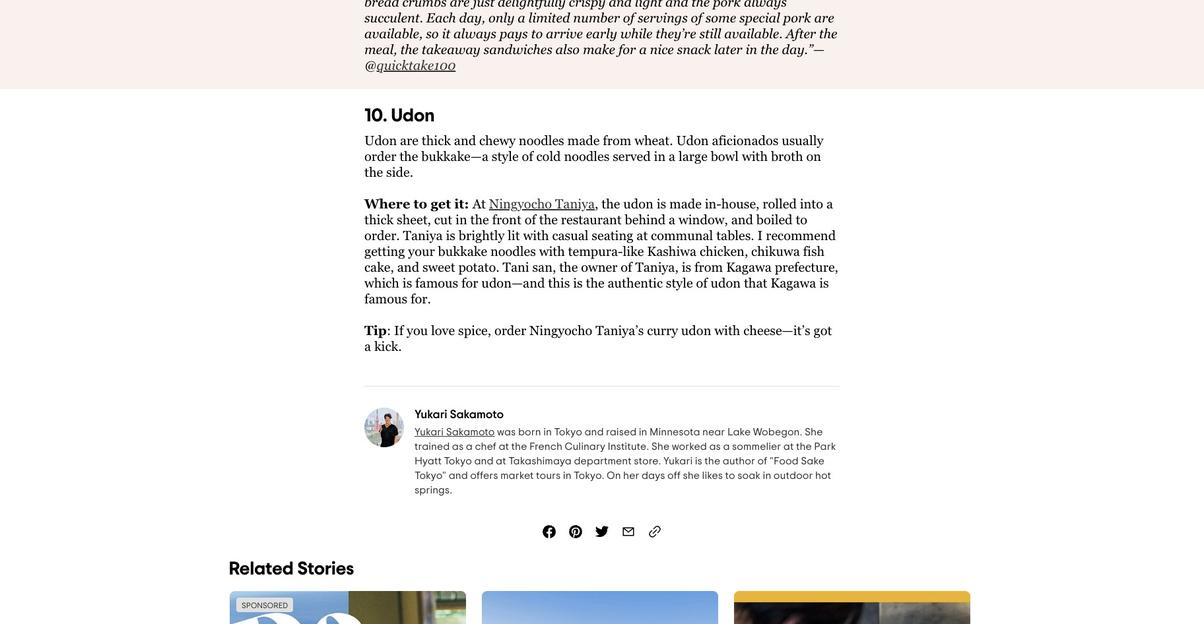 Task type: describe. For each thing, give the bounding box(es) containing it.
hyatt
[[415, 456, 442, 467]]

taniya inside , the udon is made in-house, rolled into a thick sheet, cut in the front of the restaurant behind a window, and boiled to order. taniya is brightly lit with casual seating at communal tables. i recommend getting your bukkake noodles with tempura-like kashiwa chicken, chikuwa fish cake, and sweet potato. tani san, the owner of taniya, is from kagawa prefecture, which is famous for udon—and this is the authentic style of udon that kagawa is famous for.
[[403, 228, 443, 243]]

broth
[[771, 149, 803, 164]]

1 vertical spatial noodles
[[564, 149, 610, 164]]

and down house,
[[731, 213, 753, 227]]

institute.
[[608, 442, 649, 452]]

stories
[[297, 560, 354, 579]]

tempura-
[[568, 244, 623, 259]]

tables.
[[716, 228, 754, 243]]

1 horizontal spatial tokyo
[[554, 427, 582, 438]]

minnesota
[[650, 427, 700, 438]]

at inside , the udon is made in-house, rolled into a thick sheet, cut in the front of the restaurant behind a window, and boiled to order. taniya is brightly lit with casual seating at communal tables. i recommend getting your bukkake noodles with tempura-like kashiwa chicken, chikuwa fish cake, and sweet potato. tani san, the owner of taniya, is from kagawa prefecture, which is famous for udon—and this is the authentic style of udon that kagawa is famous for.
[[637, 228, 648, 243]]

a inside : if you love spice, order ningyocho taniya's curry udon with cheese—it's got a kick.
[[364, 339, 371, 354]]

in inside udon are thick and chewy noodles made from wheat. udon aficionados usually order the bukkake—a style of cold noodles served in a large bowl with broth on the side.
[[654, 149, 666, 164]]

is right this
[[573, 276, 583, 290]]

aficionados
[[712, 133, 779, 148]]

cake,
[[364, 260, 394, 275]]

likes
[[702, 471, 723, 481]]

department
[[574, 456, 632, 467]]

0 vertical spatial kagawa
[[726, 260, 772, 275]]

hot
[[815, 471, 831, 481]]

sake
[[801, 456, 825, 467]]

market
[[500, 471, 534, 481]]

on
[[806, 149, 821, 164]]

worked
[[672, 442, 707, 452]]

,
[[595, 197, 598, 211]]

ningyocho taniya link
[[489, 197, 595, 211]]

in up french
[[543, 427, 552, 438]]

chicken,
[[700, 244, 748, 259]]

share on facebook image
[[541, 524, 557, 540]]

of down chicken,
[[696, 276, 708, 290]]

this
[[548, 276, 570, 290]]

0 vertical spatial sakamoto
[[450, 409, 504, 421]]

thick inside , the udon is made in-house, rolled into a thick sheet, cut in the front of the restaurant behind a window, and boiled to order. taniya is brightly lit with casual seating at communal tables. i recommend getting your bukkake noodles with tempura-like kashiwa chicken, chikuwa fish cake, and sweet potato. tani san, the owner of taniya, is from kagawa prefecture, which is famous for udon—and this is the authentic style of udon that kagawa is famous for.
[[364, 213, 394, 227]]

casual
[[552, 228, 589, 243]]

1 yukari sakamoto from the top
[[415, 409, 504, 421]]

at up "food
[[783, 442, 794, 452]]

the right ,
[[602, 197, 620, 211]]

thick inside udon are thick and chewy noodles made from wheat. udon aficionados usually order the bukkake—a style of cold noodles served in a large bowl with broth on the side.
[[422, 133, 451, 148]]

kick.
[[374, 339, 402, 354]]

a right into
[[826, 197, 833, 211]]

where to get it: at ningyocho taniya
[[364, 197, 595, 211]]

cheese—it's
[[743, 323, 810, 338]]

noodles inside , the udon is made in-house, rolled into a thick sheet, cut in the front of the restaurant behind a window, and boiled to order. taniya is brightly lit with casual seating at communal tables. i recommend getting your bukkake noodles with tempura-like kashiwa chicken, chikuwa fish cake, and sweet potato. tani san, the owner of taniya, is from kagawa prefecture, which is famous for udon—and this is the authentic style of udon that kagawa is famous for.
[[490, 244, 536, 259]]

0 vertical spatial ningyocho
[[489, 197, 552, 211]]

made inside , the udon is made in-house, rolled into a thick sheet, cut in the front of the restaurant behind a window, and boiled to order. taniya is brightly lit with casual seating at communal tables. i recommend getting your bukkake noodles with tempura-like kashiwa chicken, chikuwa fish cake, and sweet potato. tani san, the owner of taniya, is from kagawa prefecture, which is famous for udon—and this is the authentic style of udon that kagawa is famous for.
[[669, 197, 702, 211]]

0 vertical spatial noodles
[[519, 133, 564, 148]]

brightly
[[459, 228, 505, 243]]

: if you love spice, order ningyocho taniya's curry udon with cheese—it's got a kick.
[[364, 323, 835, 354]]

taniya's
[[596, 323, 644, 338]]

in up institute.
[[639, 427, 647, 438]]

usually
[[782, 133, 823, 148]]

for.
[[411, 292, 431, 306]]

from inside , the udon is made in-house, rolled into a thick sheet, cut in the front of the restaurant behind a window, and boiled to order. taniya is brightly lit with casual seating at communal tables. i recommend getting your bukkake noodles with tempura-like kashiwa chicken, chikuwa fish cake, and sweet potato. tani san, the owner of taniya, is from kagawa prefecture, which is famous for udon—and this is the authentic style of udon that kagawa is famous for.
[[694, 260, 723, 275]]

communal
[[651, 228, 713, 243]]

order inside udon are thick and chewy noodles made from wheat. udon aficionados usually order the bukkake—a style of cold noodles served in a large bowl with broth on the side.
[[364, 149, 396, 164]]

sommelier
[[732, 442, 781, 452]]

share on pinterest image
[[568, 524, 584, 540]]

to inside , the udon is made in-house, rolled into a thick sheet, cut in the front of the restaurant behind a window, and boiled to order. taniya is brightly lit with casual seating at communal tables. i recommend getting your bukkake noodles with tempura-like kashiwa chicken, chikuwa fish cake, and sweet potato. tani san, the owner of taniya, is from kagawa prefecture, which is famous for udon—and this is the authentic style of udon that kagawa is famous for.
[[796, 213, 807, 227]]

large
[[679, 149, 708, 164]]

0 vertical spatial she
[[805, 427, 823, 438]]

share through email image
[[621, 524, 636, 540]]

cold
[[536, 149, 561, 164]]

at down "was"
[[499, 442, 509, 452]]

curry
[[647, 323, 678, 338]]

was
[[497, 427, 516, 438]]

are
[[400, 133, 419, 148]]

into
[[800, 197, 823, 211]]

was born in tokyo and raised in minnesota near lake wobegon. she trained as a chef at the french culinary institute. she worked as a sommelier at the park hyatt tokyo and at takashimaya department store. yukari is the author of "food sake tokyo" and offers market tours in tokyo. on her days off she likes to soak in outdoor hot springs.
[[415, 427, 836, 496]]

off
[[667, 471, 681, 481]]

is up behind
[[657, 197, 666, 211]]

get
[[431, 197, 451, 211]]

she
[[683, 471, 700, 481]]

which
[[364, 276, 399, 290]]

"food
[[770, 456, 799, 467]]

of down like
[[621, 260, 632, 275]]

rolled
[[763, 197, 797, 211]]

a inside udon are thick and chewy noodles made from wheat. udon aficionados usually order the bukkake—a style of cold noodles served in a large bowl with broth on the side.
[[669, 149, 675, 164]]

tip
[[364, 323, 387, 338]]

1 vertical spatial tokyo
[[444, 456, 472, 467]]

a up author
[[723, 442, 730, 452]]

share on twitter image
[[594, 524, 610, 540]]

with inside udon are thick and chewy noodles made from wheat. udon aficionados usually order the bukkake—a style of cold noodles served in a large bowl with broth on the side.
[[742, 149, 768, 164]]

cut
[[434, 213, 452, 227]]

with inside : if you love spice, order ningyocho taniya's curry udon with cheese—it's got a kick.
[[714, 323, 740, 338]]

at
[[472, 197, 486, 211]]

1 as from the left
[[452, 442, 464, 452]]

and left offers
[[449, 471, 468, 481]]

where
[[364, 197, 410, 211]]

sponsored
[[242, 602, 288, 610]]

the down born
[[511, 442, 527, 452]]

related
[[229, 560, 294, 579]]

is down cut
[[446, 228, 455, 243]]

udon inside : if you love spice, order ningyocho taniya's curry udon with cheese—it's got a kick.
[[681, 323, 711, 338]]

chewy
[[479, 133, 516, 148]]

udon up large
[[676, 133, 709, 148]]

chikuwa
[[751, 244, 800, 259]]

is up for.
[[403, 276, 412, 290]]

offers
[[470, 471, 498, 481]]

bukkake—a
[[421, 149, 489, 164]]

in right soak
[[763, 471, 771, 481]]

of inside udon are thick and chewy noodles made from wheat. udon aficionados usually order the bukkake—a style of cold noodles served in a large bowl with broth on the side.
[[522, 149, 533, 164]]

sweet
[[422, 260, 455, 275]]

10. udon
[[364, 107, 435, 125]]

in inside , the udon is made in-house, rolled into a thick sheet, cut in the front of the restaurant behind a window, and boiled to order. taniya is brightly lit with casual seating at communal tables. i recommend getting your bukkake noodles with tempura-like kashiwa chicken, chikuwa fish cake, and sweet potato. tani san, the owner of taniya, is from kagawa prefecture, which is famous for udon—and this is the authentic style of udon that kagawa is famous for.
[[456, 213, 467, 227]]

lake
[[727, 427, 751, 438]]

it:
[[454, 197, 469, 211]]

1 vertical spatial sakamoto
[[446, 427, 495, 438]]

from inside udon are thick and chewy noodles made from wheat. udon aficionados usually order the bukkake—a style of cold noodles served in a large bowl with broth on the side.
[[603, 133, 631, 148]]

with up san,
[[539, 244, 565, 259]]

the down where to get it: at ningyocho taniya
[[470, 213, 489, 227]]

prefecture,
[[775, 260, 838, 275]]

1 vertical spatial udon
[[711, 276, 741, 290]]



Task type: vqa. For each thing, say whether or not it's contained in the screenshot.
FLIGHTS "LINK"
no



Task type: locate. For each thing, give the bounding box(es) containing it.
0 vertical spatial order
[[364, 149, 396, 164]]

0 horizontal spatial thick
[[364, 213, 394, 227]]

restaurant
[[561, 213, 622, 227]]

sakamoto
[[450, 409, 504, 421], [446, 427, 495, 438]]

is inside was born in tokyo and raised in minnesota near lake wobegon. she trained as a chef at the french culinary institute. she worked as a sommelier at the park hyatt tokyo and at takashimaya department store. yukari is the author of "food sake tokyo" and offers market tours in tokyo. on her days off she likes to soak in outdoor hot springs.
[[695, 456, 702, 467]]

fish
[[803, 244, 825, 259]]

and up bukkake—a
[[454, 133, 476, 148]]

1 horizontal spatial made
[[669, 197, 702, 211]]

0 vertical spatial tokyo
[[554, 427, 582, 438]]

0 vertical spatial from
[[603, 133, 631, 148]]

noodles right cold on the left of the page
[[564, 149, 610, 164]]

soak
[[738, 471, 761, 481]]

takashimaya
[[508, 456, 572, 467]]

famous down sweet
[[415, 276, 458, 290]]

1 vertical spatial kagawa
[[771, 276, 816, 290]]

0 horizontal spatial tokyo
[[444, 456, 472, 467]]

spice,
[[458, 323, 491, 338]]

1 vertical spatial yukari sakamoto
[[415, 427, 495, 438]]

house,
[[721, 197, 760, 211]]

owner
[[581, 260, 618, 275]]

to inside was born in tokyo and raised in minnesota near lake wobegon. she trained as a chef at the french culinary institute. she worked as a sommelier at the park hyatt tokyo and at takashimaya department store. yukari is the author of "food sake tokyo" and offers market tours in tokyo. on her days off she likes to soak in outdoor hot springs.
[[725, 471, 735, 481]]

with right "lit"
[[523, 228, 549, 243]]

as
[[452, 442, 464, 452], [709, 442, 721, 452]]

she up park
[[805, 427, 823, 438]]

taniya up restaurant
[[555, 197, 595, 211]]

1 vertical spatial thick
[[364, 213, 394, 227]]

yukari up trained
[[415, 427, 444, 438]]

:
[[387, 323, 391, 338]]

and up culinary
[[585, 427, 604, 438]]

recommend
[[766, 228, 836, 243]]

0 horizontal spatial famous
[[364, 292, 407, 306]]

0 horizontal spatial made
[[567, 133, 600, 148]]

0 vertical spatial thick
[[422, 133, 451, 148]]

san,
[[532, 260, 556, 275]]

to up 'recommend'
[[796, 213, 807, 227]]

0 horizontal spatial taniya
[[403, 228, 443, 243]]

with down aficionados
[[742, 149, 768, 164]]

ningyocho down this
[[529, 323, 592, 338]]

1 vertical spatial from
[[694, 260, 723, 275]]

0 vertical spatial udon
[[623, 197, 653, 211]]

for
[[461, 276, 478, 290]]

tokyo
[[554, 427, 582, 438], [444, 456, 472, 467]]

if
[[394, 323, 404, 338]]

1 vertical spatial to
[[796, 213, 807, 227]]

1 vertical spatial order
[[494, 323, 526, 338]]

2 vertical spatial yukari
[[664, 456, 693, 467]]

1 horizontal spatial style
[[666, 276, 693, 290]]

style inside udon are thick and chewy noodles made from wheat. udon aficionados usually order the bukkake—a style of cold noodles served in a large bowl with broth on the side.
[[492, 149, 519, 164]]

boiled
[[756, 213, 793, 227]]

authentic
[[608, 276, 663, 290]]

0 horizontal spatial order
[[364, 149, 396, 164]]

udon up are
[[391, 107, 435, 125]]

the up this
[[559, 260, 578, 275]]

in right the tours
[[563, 471, 571, 481]]

springs.
[[415, 485, 452, 496]]

yukari sakamoto up trained
[[415, 427, 495, 438]]

order right spice,
[[494, 323, 526, 338]]

culinary
[[565, 442, 605, 452]]

the up "likes"
[[705, 456, 720, 467]]

1 vertical spatial yukari
[[415, 427, 444, 438]]

tokyo.
[[574, 471, 604, 481]]

is
[[657, 197, 666, 211], [446, 228, 455, 243], [682, 260, 691, 275], [403, 276, 412, 290], [573, 276, 583, 290], [819, 276, 829, 290], [695, 456, 702, 467]]

2 vertical spatial noodles
[[490, 244, 536, 259]]

a down tip
[[364, 339, 371, 354]]

author
[[723, 456, 755, 467]]

udon—and
[[481, 276, 545, 290]]

0 vertical spatial to
[[414, 197, 427, 211]]

wheat.
[[635, 133, 673, 148]]

quicktake100 link
[[377, 58, 456, 73]]

taniya
[[555, 197, 595, 211], [403, 228, 443, 243]]

the
[[399, 149, 418, 164], [364, 165, 383, 180], [602, 197, 620, 211], [470, 213, 489, 227], [539, 213, 558, 227], [559, 260, 578, 275], [586, 276, 605, 290], [511, 442, 527, 452], [796, 442, 812, 452], [705, 456, 720, 467]]

as down yukari sakamoto link
[[452, 442, 464, 452]]

made up window,
[[669, 197, 702, 211]]

outdoor
[[774, 471, 813, 481]]

tokyo"
[[415, 471, 446, 481]]

side.
[[386, 165, 413, 180]]

a up communal on the top right
[[669, 213, 675, 227]]

born
[[518, 427, 541, 438]]

style down chewy
[[492, 149, 519, 164]]

1 horizontal spatial famous
[[415, 276, 458, 290]]

at
[[637, 228, 648, 243], [499, 442, 509, 452], [783, 442, 794, 452], [496, 456, 506, 467]]

0 vertical spatial yukari sakamoto
[[415, 409, 504, 421]]

noodles up cold on the left of the page
[[519, 133, 564, 148]]

ningyocho
[[489, 197, 552, 211], [529, 323, 592, 338]]

raised
[[606, 427, 637, 438]]

kashiwa
[[647, 244, 697, 259]]

2 yukari sakamoto from the top
[[415, 427, 495, 438]]

sakamoto up chef
[[446, 427, 495, 438]]

park
[[814, 442, 836, 452]]

at down chef
[[496, 456, 506, 467]]

in down 'it:'
[[456, 213, 467, 227]]

, the udon is made in-house, rolled into a thick sheet, cut in the front of the restaurant behind a window, and boiled to order. taniya is brightly lit with casual seating at communal tables. i recommend getting your bukkake noodles with tempura-like kashiwa chicken, chikuwa fish cake, and sweet potato. tani san, the owner of taniya, is from kagawa prefecture, which is famous for udon—and this is the authentic style of udon that kagawa is famous for.
[[364, 197, 842, 306]]

ningyocho inside : if you love spice, order ningyocho taniya's curry udon with cheese—it's got a kick.
[[529, 323, 592, 338]]

sakamoto up yukari sakamoto link
[[450, 409, 504, 421]]

like
[[623, 244, 644, 259]]

1 horizontal spatial to
[[725, 471, 735, 481]]

is up she
[[695, 456, 702, 467]]

days
[[642, 471, 665, 481]]

kagawa up that on the top
[[726, 260, 772, 275]]

the down are
[[399, 149, 418, 164]]

2 horizontal spatial to
[[796, 213, 807, 227]]

yukari up yukari sakamoto link
[[415, 409, 447, 421]]

with left cheese—it's in the right bottom of the page
[[714, 323, 740, 338]]

to
[[414, 197, 427, 211], [796, 213, 807, 227], [725, 471, 735, 481]]

a left chef
[[466, 442, 473, 452]]

to down author
[[725, 471, 735, 481]]

1 horizontal spatial taniya
[[555, 197, 595, 211]]

0 vertical spatial famous
[[415, 276, 458, 290]]

udon down 10.
[[364, 133, 397, 148]]

the left side.
[[364, 165, 383, 180]]

1 horizontal spatial order
[[494, 323, 526, 338]]

order
[[364, 149, 396, 164], [494, 323, 526, 338]]

copy to clipboard image
[[647, 524, 663, 540]]

0 horizontal spatial she
[[651, 442, 670, 452]]

is down prefecture,
[[819, 276, 829, 290]]

udon right curry
[[681, 323, 711, 338]]

order inside : if you love spice, order ningyocho taniya's curry udon with cheese—it's got a kick.
[[494, 323, 526, 338]]

she up store.
[[651, 442, 670, 452]]

1 horizontal spatial from
[[694, 260, 723, 275]]

yukari
[[415, 409, 447, 421], [415, 427, 444, 438], [664, 456, 693, 467]]

store.
[[634, 456, 661, 467]]

that
[[744, 276, 767, 290]]

style inside , the udon is made in-house, rolled into a thick sheet, cut in the front of the restaurant behind a window, and boiled to order. taniya is brightly lit with casual seating at communal tables. i recommend getting your bukkake noodles with tempura-like kashiwa chicken, chikuwa fish cake, and sweet potato. tani san, the owner of taniya, is from kagawa prefecture, which is famous for udon—and this is the authentic style of udon that kagawa is famous for.
[[666, 276, 693, 290]]

in-
[[705, 197, 721, 211]]

she
[[805, 427, 823, 438], [651, 442, 670, 452]]

order up side.
[[364, 149, 396, 164]]

on
[[607, 471, 621, 481]]

of
[[522, 149, 533, 164], [525, 213, 536, 227], [621, 260, 632, 275], [696, 276, 708, 290], [758, 456, 767, 467]]

the down ningyocho taniya link on the top left
[[539, 213, 558, 227]]

getting
[[364, 244, 405, 259]]

your
[[408, 244, 435, 259]]

0 horizontal spatial as
[[452, 442, 464, 452]]

0 horizontal spatial to
[[414, 197, 427, 211]]

yukari sakamoto up yukari sakamoto link
[[415, 409, 504, 421]]

lit
[[508, 228, 520, 243]]

near
[[702, 427, 725, 438]]

a left large
[[669, 149, 675, 164]]

tokyo down yukari sakamoto link
[[444, 456, 472, 467]]

noodles
[[519, 133, 564, 148], [564, 149, 610, 164], [490, 244, 536, 259]]

and up offers
[[474, 456, 494, 467]]

udon
[[623, 197, 653, 211], [711, 276, 741, 290], [681, 323, 711, 338]]

famous down which
[[364, 292, 407, 306]]

sponsored link
[[230, 591, 466, 625]]

of left cold on the left of the page
[[522, 149, 533, 164]]

behind
[[625, 213, 666, 227]]

0 vertical spatial made
[[567, 133, 600, 148]]

style down taniya,
[[666, 276, 693, 290]]

a
[[669, 149, 675, 164], [826, 197, 833, 211], [669, 213, 675, 227], [364, 339, 371, 354], [466, 442, 473, 452], [723, 442, 730, 452]]

trained
[[415, 442, 450, 452]]

1 horizontal spatial thick
[[422, 133, 451, 148]]

of down sommelier
[[758, 456, 767, 467]]

and inside udon are thick and chewy noodles made from wheat. udon aficionados usually order the bukkake—a style of cold noodles served in a large bowl with broth on the side.
[[454, 133, 476, 148]]

1 horizontal spatial she
[[805, 427, 823, 438]]

love
[[431, 323, 455, 338]]

tokyo up culinary
[[554, 427, 582, 438]]

quicktake100
[[377, 58, 456, 73]]

the up sake at the right
[[796, 442, 812, 452]]

in down wheat.
[[654, 149, 666, 164]]

udon left that on the top
[[711, 276, 741, 290]]

of down ningyocho taniya link on the top left
[[525, 213, 536, 227]]

0 horizontal spatial style
[[492, 149, 519, 164]]

0 vertical spatial style
[[492, 149, 519, 164]]

10.
[[364, 107, 387, 125]]

of inside was born in tokyo and raised in minnesota near lake wobegon. she trained as a chef at the french culinary institute. she worked as a sommelier at the park hyatt tokyo and at takashimaya department store. yukari is the author of "food sake tokyo" and offers market tours in tokyo. on her days off she likes to soak in outdoor hot springs.
[[758, 456, 767, 467]]

the down owner
[[586, 276, 605, 290]]

1 vertical spatial made
[[669, 197, 702, 211]]

made
[[567, 133, 600, 148], [669, 197, 702, 211]]

style
[[492, 149, 519, 164], [666, 276, 693, 290]]

related stories
[[229, 560, 354, 579]]

seating
[[592, 228, 633, 243]]

potato.
[[458, 260, 500, 275]]

0 vertical spatial yukari
[[415, 409, 447, 421]]

is down the kashiwa
[[682, 260, 691, 275]]

1 vertical spatial she
[[651, 442, 670, 452]]

window,
[[679, 213, 728, 227]]

1 horizontal spatial as
[[709, 442, 721, 452]]

2 vertical spatial to
[[725, 471, 735, 481]]

ningyocho up 'front'
[[489, 197, 552, 211]]

as down "near"
[[709, 442, 721, 452]]

1 vertical spatial famous
[[364, 292, 407, 306]]

sheet,
[[397, 213, 431, 227]]

0 horizontal spatial from
[[603, 133, 631, 148]]

2 as from the left
[[709, 442, 721, 452]]

taniya,
[[635, 260, 679, 275]]

kagawa down prefecture,
[[771, 276, 816, 290]]

0 vertical spatial taniya
[[555, 197, 595, 211]]

wobegon.
[[753, 427, 802, 438]]

udon up behind
[[623, 197, 653, 211]]

and down the 'your'
[[397, 260, 419, 275]]

you
[[407, 323, 428, 338]]

thick
[[422, 133, 451, 148], [364, 213, 394, 227]]

bowl
[[711, 149, 739, 164]]

yukari up off
[[664, 456, 693, 467]]

with
[[742, 149, 768, 164], [523, 228, 549, 243], [539, 244, 565, 259], [714, 323, 740, 338]]

to up sheet,
[[414, 197, 427, 211]]

udon
[[391, 107, 435, 125], [364, 133, 397, 148], [676, 133, 709, 148]]

at down behind
[[637, 228, 648, 243]]

order.
[[364, 228, 400, 243]]

her
[[623, 471, 639, 481]]

made inside udon are thick and chewy noodles made from wheat. udon aficionados usually order the bukkake—a style of cold noodles served in a large bowl with broth on the side.
[[567, 133, 600, 148]]

got
[[814, 323, 832, 338]]

yukari inside was born in tokyo and raised in minnesota near lake wobegon. she trained as a chef at the french culinary institute. she worked as a sommelier at the park hyatt tokyo and at takashimaya department store. yukari is the author of "food sake tokyo" and offers market tours in tokyo. on her days off she likes to soak in outdoor hot springs.
[[664, 456, 693, 467]]

from up served
[[603, 133, 631, 148]]

made up ,
[[567, 133, 600, 148]]

thick up the order.
[[364, 213, 394, 227]]

taniya up the 'your'
[[403, 228, 443, 243]]

from down chicken,
[[694, 260, 723, 275]]

1 vertical spatial style
[[666, 276, 693, 290]]

from
[[603, 133, 631, 148], [694, 260, 723, 275]]

thick up bukkake—a
[[422, 133, 451, 148]]

noodles down "lit"
[[490, 244, 536, 259]]

1 vertical spatial ningyocho
[[529, 323, 592, 338]]

udon are thick and chewy noodles made from wheat. udon aficionados usually order the bukkake—a style of cold noodles served in a large bowl with broth on the side.
[[364, 133, 827, 180]]

2 vertical spatial udon
[[681, 323, 711, 338]]

1 vertical spatial taniya
[[403, 228, 443, 243]]



